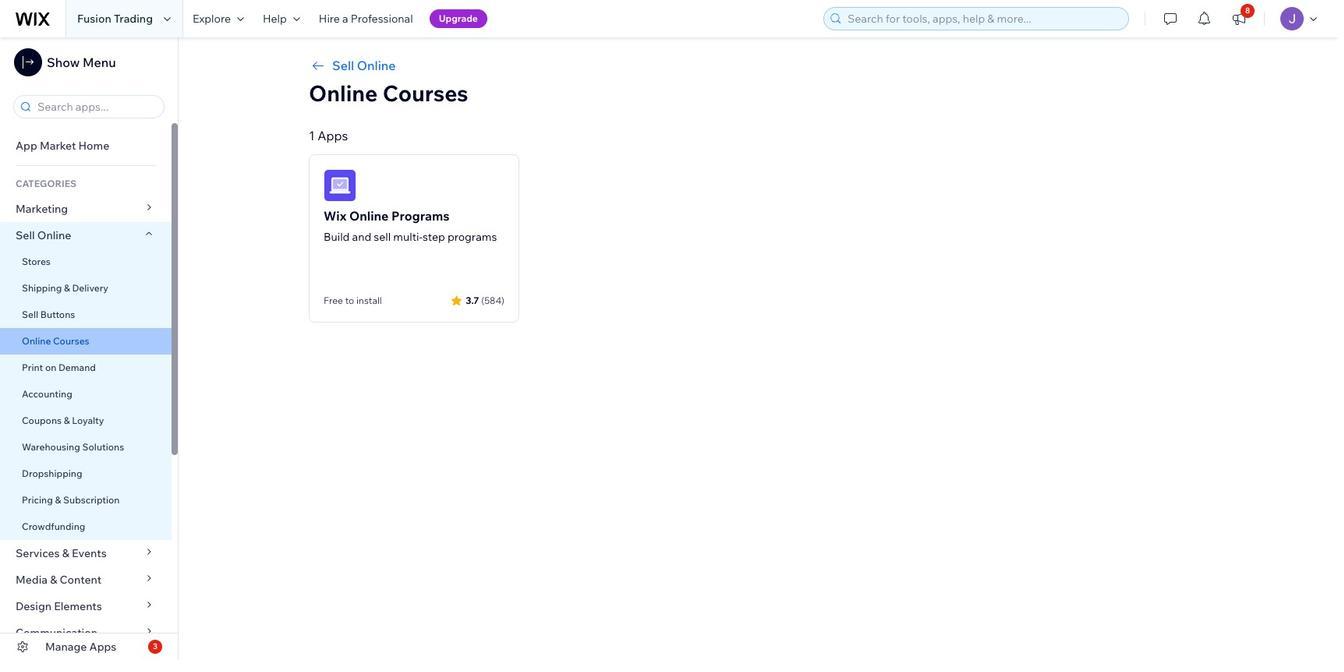 Task type: describe. For each thing, give the bounding box(es) containing it.
coupons
[[22, 415, 62, 427]]

crowdfunding link
[[0, 514, 172, 541]]

design elements
[[16, 600, 102, 614]]

categories
[[16, 178, 76, 190]]

marketing link
[[0, 196, 172, 222]]

shipping
[[22, 282, 62, 294]]

fusion
[[77, 12, 111, 26]]

3.7
[[466, 294, 479, 306]]

manage apps
[[45, 640, 117, 654]]

marketing
[[16, 202, 68, 216]]

hire
[[319, 12, 340, 26]]

& for loyalty
[[64, 415, 70, 427]]

demand
[[59, 362, 96, 374]]

services & events
[[16, 547, 107, 561]]

sidebar element
[[0, 37, 179, 661]]

elements
[[54, 600, 102, 614]]

delivery
[[72, 282, 108, 294]]

8 button
[[1222, 0, 1257, 37]]

0 vertical spatial sell
[[332, 58, 354, 73]]

show
[[47, 55, 80, 70]]

market
[[40, 139, 76, 153]]

shipping & delivery
[[22, 282, 108, 294]]

buttons
[[40, 309, 75, 321]]

sell for the bottommost the sell online link
[[16, 229, 35, 243]]

coupons & loyalty
[[22, 415, 104, 427]]

Search apps... field
[[33, 96, 159, 118]]

wix online programs build and sell multi-step programs
[[324, 208, 497, 244]]

8
[[1246, 5, 1251, 16]]

accounting
[[22, 388, 72, 400]]

hire a professional link
[[310, 0, 423, 37]]

help button
[[254, 0, 310, 37]]

stores link
[[0, 249, 172, 275]]

professional
[[351, 12, 413, 26]]

a
[[342, 12, 348, 26]]

media & content
[[16, 573, 102, 587]]

design
[[16, 600, 52, 614]]

online courses inside sidebar "element"
[[22, 335, 89, 347]]

loyalty
[[72, 415, 104, 427]]

communication link
[[0, 620, 172, 647]]

multi-
[[393, 230, 423, 244]]

pricing & subscription
[[22, 495, 120, 506]]

design elements link
[[0, 594, 172, 620]]

sell
[[374, 230, 391, 244]]

media & content link
[[0, 567, 172, 594]]

online down professional
[[357, 58, 396, 73]]

wix
[[324, 208, 347, 224]]

media
[[16, 573, 48, 587]]

warehousing solutions
[[22, 442, 124, 453]]

& for content
[[50, 573, 57, 587]]

upgrade button
[[430, 9, 487, 28]]

apps for manage apps
[[89, 640, 117, 654]]

1 vertical spatial sell online link
[[0, 222, 172, 249]]

1 apps
[[309, 128, 348, 144]]

trading
[[114, 12, 153, 26]]

step
[[423, 230, 445, 244]]

print on demand link
[[0, 355, 172, 381]]

coupons & loyalty link
[[0, 408, 172, 435]]

warehousing
[[22, 442, 80, 453]]

online up the 1 apps
[[309, 80, 378, 107]]

app market home link
[[0, 133, 172, 159]]

online inside wix online programs build and sell multi-step programs
[[349, 208, 389, 224]]

1 horizontal spatial sell online
[[332, 58, 396, 73]]

wix online programs logo image
[[324, 169, 356, 202]]

free to install
[[324, 295, 382, 307]]

services
[[16, 547, 60, 561]]

content
[[60, 573, 102, 587]]

& for events
[[62, 547, 69, 561]]

upgrade
[[439, 12, 478, 24]]

to
[[345, 295, 354, 307]]



Task type: locate. For each thing, give the bounding box(es) containing it.
online up print
[[22, 335, 51, 347]]

courses
[[383, 80, 468, 107], [53, 335, 89, 347]]

courses inside the online courses link
[[53, 335, 89, 347]]

menu
[[83, 55, 116, 70]]

3
[[153, 642, 158, 652]]

app market home
[[16, 139, 109, 153]]

&
[[64, 282, 70, 294], [64, 415, 70, 427], [55, 495, 61, 506], [62, 547, 69, 561], [50, 573, 57, 587]]

3.7 (584)
[[466, 294, 505, 306]]

explore
[[193, 12, 231, 26]]

crowdfunding
[[22, 521, 85, 533]]

stores
[[22, 256, 51, 268]]

programs
[[392, 208, 450, 224]]

app
[[16, 139, 37, 153]]

online
[[357, 58, 396, 73], [309, 80, 378, 107], [349, 208, 389, 224], [37, 229, 71, 243], [22, 335, 51, 347]]

dropshipping link
[[0, 461, 172, 488]]

solutions
[[82, 442, 124, 453]]

dropshipping
[[22, 468, 82, 480]]

pricing & subscription link
[[0, 488, 172, 514]]

1 horizontal spatial courses
[[383, 80, 468, 107]]

show menu
[[47, 55, 116, 70]]

1 vertical spatial sell
[[16, 229, 35, 243]]

& for delivery
[[64, 282, 70, 294]]

apps right 1
[[318, 128, 348, 144]]

& left loyalty
[[64, 415, 70, 427]]

1 horizontal spatial apps
[[318, 128, 348, 144]]

0 horizontal spatial apps
[[89, 640, 117, 654]]

print
[[22, 362, 43, 374]]

1 vertical spatial online courses
[[22, 335, 89, 347]]

0 vertical spatial online courses
[[309, 80, 468, 107]]

0 horizontal spatial online courses
[[22, 335, 89, 347]]

programs
[[448, 230, 497, 244]]

fusion trading
[[77, 12, 153, 26]]

Search for tools, apps, help & more... field
[[843, 8, 1124, 30]]

0 horizontal spatial courses
[[53, 335, 89, 347]]

sell up stores
[[16, 229, 35, 243]]

2 vertical spatial sell
[[22, 309, 38, 321]]

1 vertical spatial sell online
[[16, 229, 71, 243]]

sell online down 'marketing'
[[16, 229, 71, 243]]

home
[[78, 139, 109, 153]]

sell online down hire a professional
[[332, 58, 396, 73]]

& right pricing
[[55, 495, 61, 506]]

services & events link
[[0, 541, 172, 567]]

apps
[[318, 128, 348, 144], [89, 640, 117, 654]]

build
[[324, 230, 350, 244]]

sell for sell buttons link
[[22, 309, 38, 321]]

hire a professional
[[319, 12, 413, 26]]

shipping & delivery link
[[0, 275, 172, 302]]

& left events
[[62, 547, 69, 561]]

free
[[324, 295, 343, 307]]

(584)
[[482, 294, 505, 306]]

show menu button
[[14, 48, 116, 76]]

& for subscription
[[55, 495, 61, 506]]

sell online link
[[309, 56, 1208, 75], [0, 222, 172, 249]]

0 vertical spatial courses
[[383, 80, 468, 107]]

0 vertical spatial sell online
[[332, 58, 396, 73]]

manage
[[45, 640, 87, 654]]

online down 'marketing'
[[37, 229, 71, 243]]

sell buttons
[[22, 309, 75, 321]]

pricing
[[22, 495, 53, 506]]

0 horizontal spatial sell online
[[16, 229, 71, 243]]

sell online inside sidebar "element"
[[16, 229, 71, 243]]

1 vertical spatial apps
[[89, 640, 117, 654]]

subscription
[[63, 495, 120, 506]]

sell buttons link
[[0, 302, 172, 328]]

apps inside sidebar "element"
[[89, 640, 117, 654]]

& left 'delivery'
[[64, 282, 70, 294]]

on
[[45, 362, 56, 374]]

warehousing solutions link
[[0, 435, 172, 461]]

1 horizontal spatial sell online link
[[309, 56, 1208, 75]]

install
[[356, 295, 382, 307]]

apps right manage
[[89, 640, 117, 654]]

accounting link
[[0, 381, 172, 408]]

print on demand
[[22, 362, 96, 374]]

sell left buttons
[[22, 309, 38, 321]]

sell online
[[332, 58, 396, 73], [16, 229, 71, 243]]

help
[[263, 12, 287, 26]]

0 horizontal spatial sell online link
[[0, 222, 172, 249]]

events
[[72, 547, 107, 561]]

sell
[[332, 58, 354, 73], [16, 229, 35, 243], [22, 309, 38, 321]]

online courses up the 1 apps
[[309, 80, 468, 107]]

online courses down buttons
[[22, 335, 89, 347]]

and
[[352, 230, 371, 244]]

online up and on the left
[[349, 208, 389, 224]]

0 vertical spatial apps
[[318, 128, 348, 144]]

sell down a
[[332, 58, 354, 73]]

apps for 1 apps
[[318, 128, 348, 144]]

1 horizontal spatial online courses
[[309, 80, 468, 107]]

online courses
[[309, 80, 468, 107], [22, 335, 89, 347]]

1
[[309, 128, 315, 144]]

online courses link
[[0, 328, 172, 355]]

& right media
[[50, 573, 57, 587]]

1 vertical spatial courses
[[53, 335, 89, 347]]

0 vertical spatial sell online link
[[309, 56, 1208, 75]]

communication
[[16, 626, 100, 640]]



Task type: vqa. For each thing, say whether or not it's contained in the screenshot.
the in the Referring customer reward Your existing customers will get their reward once their referred friends complete the trigger action.
no



